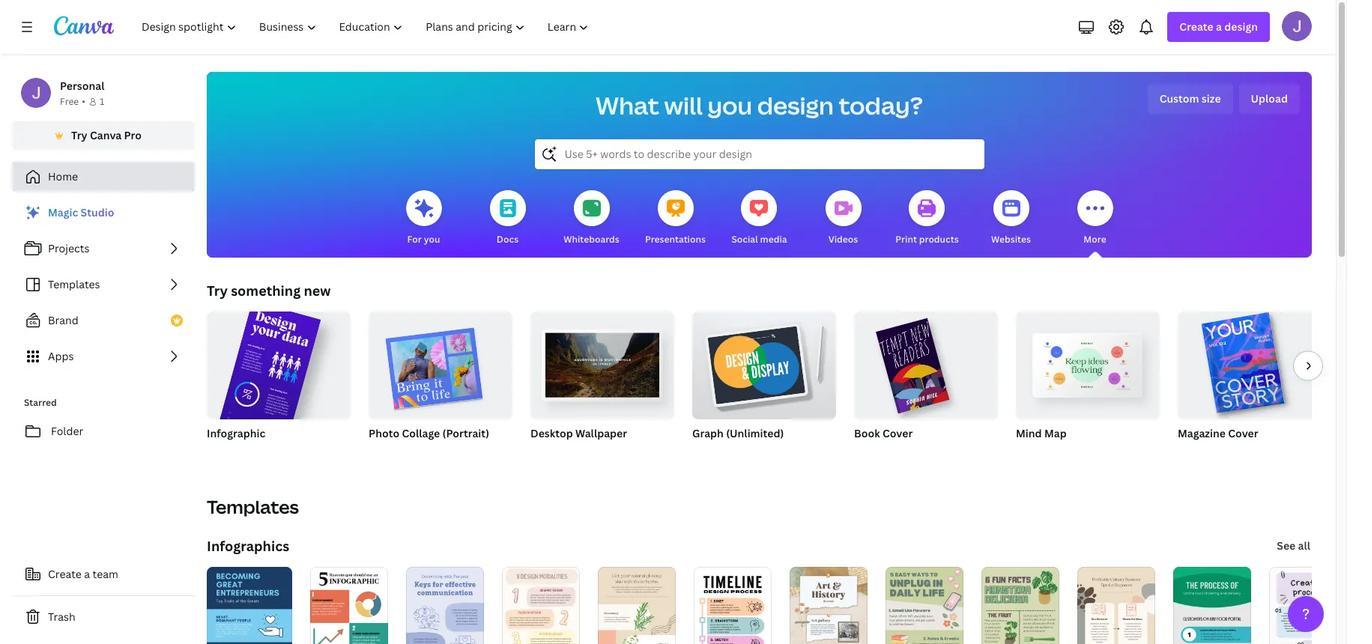 Task type: describe. For each thing, give the bounding box(es) containing it.
•
[[82, 95, 85, 108]]

you inside button
[[424, 233, 440, 246]]

in
[[1212, 446, 1220, 459]]

desktop wallpaper
[[531, 426, 627, 441]]

map
[[1045, 426, 1067, 441]]

trash
[[48, 610, 75, 624]]

see all
[[1277, 539, 1311, 553]]

px
[[260, 446, 270, 459]]

home link
[[12, 162, 195, 192]]

what will you design today?
[[596, 89, 923, 121]]

more button
[[1077, 180, 1113, 258]]

2000
[[234, 446, 257, 459]]

for you button
[[406, 180, 442, 258]]

studio
[[81, 205, 114, 220]]

personal
[[60, 79, 104, 93]]

cover for magazine cover 8.5 × 11 in
[[1229, 426, 1259, 441]]

templates link
[[12, 270, 195, 300]]

print products
[[896, 233, 959, 246]]

infographics link
[[207, 537, 289, 555]]

what
[[596, 89, 660, 121]]

a for team
[[84, 567, 90, 582]]

top level navigation element
[[132, 12, 602, 42]]

print
[[896, 233, 917, 246]]

home
[[48, 169, 78, 184]]

try canva pro button
[[12, 121, 195, 150]]

templates inside templates link
[[48, 277, 100, 292]]

folder link
[[12, 417, 195, 447]]

list containing magic studio
[[12, 198, 195, 372]]

try for try canva pro
[[71, 128, 87, 142]]

today?
[[839, 89, 923, 121]]

for you
[[407, 233, 440, 246]]

1
[[100, 95, 104, 108]]

magazine
[[1178, 426, 1226, 441]]

social media
[[732, 233, 787, 246]]

8.5 × 11 in button
[[1178, 445, 1235, 460]]

try for try something new
[[207, 282, 228, 300]]

group for infographic
[[205, 301, 351, 492]]

create a team
[[48, 567, 118, 582]]

infographic 800 × 2000 px
[[207, 426, 270, 459]]

trash link
[[12, 603, 195, 633]]

create a design button
[[1168, 12, 1270, 42]]

projects link
[[12, 234, 195, 264]]

magazine cover group
[[1178, 306, 1322, 460]]

size
[[1202, 91, 1221, 106]]

something
[[231, 282, 301, 300]]

photo
[[369, 426, 400, 441]]

folder button
[[12, 417, 195, 447]]

new
[[304, 282, 331, 300]]

free •
[[60, 95, 85, 108]]

desktop
[[531, 426, 573, 441]]

group for magazine cover
[[1178, 306, 1322, 420]]

pro
[[124, 128, 142, 142]]

custom size button
[[1148, 84, 1233, 114]]

× inside magazine cover 8.5 × 11 in
[[1193, 446, 1198, 459]]

try something new
[[207, 282, 331, 300]]

docs
[[497, 233, 519, 246]]

collage
[[402, 426, 440, 441]]

cover for book cover
[[883, 426, 913, 441]]

docs button
[[490, 180, 526, 258]]

presentations
[[645, 233, 706, 246]]

infographics
[[207, 537, 289, 555]]

1 horizontal spatial templates
[[207, 495, 299, 519]]

will
[[665, 89, 703, 121]]

whiteboards button
[[564, 180, 620, 258]]

magic studio link
[[12, 198, 195, 228]]

upload
[[1251, 91, 1288, 106]]

team
[[93, 567, 118, 582]]

custom
[[1160, 91, 1200, 106]]



Task type: vqa. For each thing, say whether or not it's contained in the screenshot.
Social
yes



Task type: locate. For each thing, give the bounding box(es) containing it.
videos
[[829, 233, 858, 246]]

create for create a team
[[48, 567, 82, 582]]

print products button
[[896, 180, 959, 258]]

create
[[1180, 19, 1214, 34], [48, 567, 82, 582]]

graph (unlimited)
[[693, 426, 784, 441]]

0 horizontal spatial templates
[[48, 277, 100, 292]]

create left 'team'
[[48, 567, 82, 582]]

1 horizontal spatial a
[[1216, 19, 1222, 34]]

templates up infographics at bottom left
[[207, 495, 299, 519]]

0 vertical spatial a
[[1216, 19, 1222, 34]]

(portrait)
[[443, 426, 489, 441]]

cover inside magazine cover 8.5 × 11 in
[[1229, 426, 1259, 441]]

design left jacob simon image
[[1225, 19, 1258, 34]]

group for book cover
[[854, 306, 998, 420]]

see
[[1277, 539, 1296, 553]]

a left 'team'
[[84, 567, 90, 582]]

try canva pro
[[71, 128, 142, 142]]

0 vertical spatial templates
[[48, 277, 100, 292]]

social
[[732, 233, 758, 246]]

brand
[[48, 313, 79, 328]]

design up search search field
[[758, 89, 834, 121]]

for
[[407, 233, 422, 246]]

design
[[1225, 19, 1258, 34], [758, 89, 834, 121]]

videos button
[[826, 180, 862, 258]]

0 horizontal spatial a
[[84, 567, 90, 582]]

magazine cover 8.5 × 11 in
[[1178, 426, 1259, 459]]

desktop wallpaper group
[[531, 306, 675, 460]]

book cover
[[854, 426, 913, 441]]

you right for
[[424, 233, 440, 246]]

800 × 2000 px button
[[207, 445, 285, 460]]

None search field
[[535, 139, 984, 169]]

projects
[[48, 241, 90, 256]]

starred
[[24, 396, 57, 409]]

0 vertical spatial create
[[1180, 19, 1214, 34]]

1 vertical spatial try
[[207, 282, 228, 300]]

group for graph (unlimited)
[[693, 306, 836, 420]]

magic studio
[[48, 205, 114, 220]]

0 vertical spatial you
[[708, 89, 753, 121]]

(unlimited)
[[726, 426, 784, 441]]

try
[[71, 128, 87, 142], [207, 282, 228, 300]]

create inside button
[[48, 567, 82, 582]]

1 cover from the left
[[883, 426, 913, 441]]

1 vertical spatial a
[[84, 567, 90, 582]]

create for create a design
[[1180, 19, 1214, 34]]

mind
[[1016, 426, 1042, 441]]

free
[[60, 95, 79, 108]]

list
[[12, 198, 195, 372]]

800
[[207, 446, 225, 459]]

apps link
[[12, 342, 195, 372]]

2 cover from the left
[[1229, 426, 1259, 441]]

Search search field
[[565, 140, 955, 169]]

canva
[[90, 128, 122, 142]]

websites
[[992, 233, 1031, 246]]

0 horizontal spatial try
[[71, 128, 87, 142]]

templates down projects
[[48, 277, 100, 292]]

mind map group
[[1016, 306, 1160, 460]]

1 horizontal spatial cover
[[1229, 426, 1259, 441]]

jacob simon image
[[1282, 11, 1312, 41]]

create inside dropdown button
[[1180, 19, 1214, 34]]

book
[[854, 426, 880, 441]]

infographic
[[207, 426, 266, 441]]

1 horizontal spatial try
[[207, 282, 228, 300]]

you right will
[[708, 89, 753, 121]]

0 vertical spatial design
[[1225, 19, 1258, 34]]

create a design
[[1180, 19, 1258, 34]]

group
[[205, 301, 351, 492], [369, 306, 513, 420], [531, 306, 675, 420], [693, 306, 836, 420], [854, 306, 998, 420], [1016, 306, 1160, 420], [1178, 306, 1322, 420]]

0 horizontal spatial ×
[[227, 446, 231, 459]]

whiteboards
[[564, 233, 620, 246]]

create a team button
[[12, 560, 195, 590]]

a for design
[[1216, 19, 1222, 34]]

× right 800
[[227, 446, 231, 459]]

1 horizontal spatial you
[[708, 89, 753, 121]]

book cover group
[[854, 306, 998, 460]]

try left canva on the left of page
[[71, 128, 87, 142]]

templates
[[48, 277, 100, 292], [207, 495, 299, 519]]

group for mind map
[[1016, 306, 1160, 420]]

try inside button
[[71, 128, 87, 142]]

1 vertical spatial create
[[48, 567, 82, 582]]

design inside dropdown button
[[1225, 19, 1258, 34]]

1 horizontal spatial ×
[[1193, 446, 1198, 459]]

0 vertical spatial try
[[71, 128, 87, 142]]

see all link
[[1276, 531, 1312, 561]]

0 horizontal spatial cover
[[883, 426, 913, 441]]

1 horizontal spatial design
[[1225, 19, 1258, 34]]

create up custom size
[[1180, 19, 1214, 34]]

upload button
[[1239, 84, 1300, 114]]

a inside create a design dropdown button
[[1216, 19, 1222, 34]]

photo collage (portrait)
[[369, 426, 489, 441]]

wallpaper
[[576, 426, 627, 441]]

photo collage (portrait) group
[[369, 306, 513, 460]]

× left the 11
[[1193, 446, 1198, 459]]

you
[[708, 89, 753, 121], [424, 233, 440, 246]]

11
[[1200, 446, 1209, 459]]

try left something
[[207, 282, 228, 300]]

0 horizontal spatial you
[[424, 233, 440, 246]]

social media button
[[732, 180, 787, 258]]

media
[[760, 233, 787, 246]]

brand link
[[12, 306, 195, 336]]

apps
[[48, 349, 74, 364]]

presentations button
[[645, 180, 706, 258]]

cover right book
[[883, 426, 913, 441]]

a up size
[[1216, 19, 1222, 34]]

0 horizontal spatial create
[[48, 567, 82, 582]]

8.5
[[1178, 446, 1191, 459]]

a
[[1216, 19, 1222, 34], [84, 567, 90, 582]]

group for photo collage (portrait)
[[369, 306, 513, 420]]

magic
[[48, 205, 78, 220]]

2 × from the left
[[1193, 446, 1198, 459]]

more
[[1084, 233, 1107, 246]]

products
[[919, 233, 959, 246]]

group for desktop wallpaper
[[531, 306, 675, 420]]

a inside create a team button
[[84, 567, 90, 582]]

cover
[[883, 426, 913, 441], [1229, 426, 1259, 441]]

custom size
[[1160, 91, 1221, 106]]

1 vertical spatial design
[[758, 89, 834, 121]]

1 horizontal spatial create
[[1180, 19, 1214, 34]]

1 vertical spatial templates
[[207, 495, 299, 519]]

graph (unlimited) group
[[693, 306, 836, 460]]

all
[[1299, 539, 1311, 553]]

graph
[[693, 426, 724, 441]]

1 vertical spatial you
[[424, 233, 440, 246]]

folder
[[51, 424, 83, 438]]

1 × from the left
[[227, 446, 231, 459]]

infographic group
[[205, 301, 351, 492]]

0 horizontal spatial design
[[758, 89, 834, 121]]

× inside the infographic 800 × 2000 px
[[227, 446, 231, 459]]

mind map
[[1016, 426, 1067, 441]]

×
[[227, 446, 231, 459], [1193, 446, 1198, 459]]

cover right magazine
[[1229, 426, 1259, 441]]



